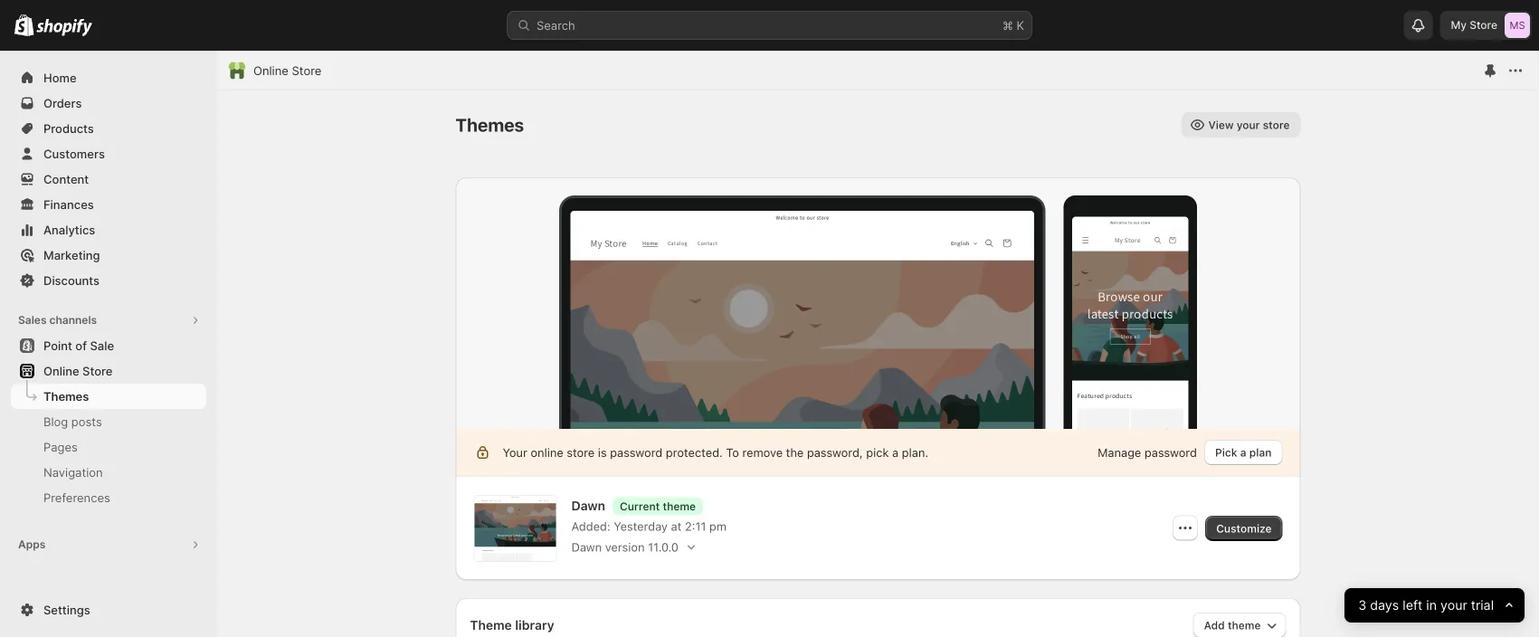 Task type: locate. For each thing, give the bounding box(es) containing it.
online right online store 'icon'
[[253, 63, 289, 77]]

1 horizontal spatial store
[[292, 63, 322, 77]]

online
[[253, 63, 289, 77], [43, 364, 79, 378]]

of
[[75, 339, 87, 353]]

0 horizontal spatial online
[[43, 364, 79, 378]]

left
[[1403, 598, 1423, 613]]

store
[[1470, 19, 1498, 32], [292, 63, 322, 77], [82, 364, 113, 378]]

online store
[[253, 63, 322, 77], [43, 364, 113, 378]]

3
[[1359, 598, 1367, 613]]

3 days left in your trial
[[1359, 598, 1494, 613]]

store right my
[[1470, 19, 1498, 32]]

0 horizontal spatial online store link
[[11, 358, 206, 384]]

1 vertical spatial online store
[[43, 364, 113, 378]]

point
[[43, 339, 72, 353]]

1 vertical spatial store
[[292, 63, 322, 77]]

2 vertical spatial store
[[82, 364, 113, 378]]

0 vertical spatial store
[[1470, 19, 1498, 32]]

1 horizontal spatial online store
[[253, 63, 322, 77]]

preferences
[[43, 491, 110, 505]]

marketing
[[43, 248, 100, 262]]

shopify image
[[36, 19, 93, 37]]

settings
[[43, 603, 90, 617]]

sale
[[90, 339, 114, 353]]

my store
[[1451, 19, 1498, 32]]

1 vertical spatial online
[[43, 364, 79, 378]]

online down point on the left bottom
[[43, 364, 79, 378]]

my
[[1451, 19, 1467, 32]]

online store right online store 'icon'
[[253, 63, 322, 77]]

customers
[[43, 147, 105, 161]]

home link
[[11, 65, 206, 91]]

0 vertical spatial online store
[[253, 63, 322, 77]]

themes
[[43, 389, 89, 403]]

store down sale
[[82, 364, 113, 378]]

sales
[[18, 314, 47, 327]]

marketing link
[[11, 243, 206, 268]]

apps button
[[11, 532, 206, 558]]

finances link
[[11, 192, 206, 217]]

channels
[[49, 314, 97, 327]]

online store down point of sale
[[43, 364, 113, 378]]

sales channels
[[18, 314, 97, 327]]

your
[[1441, 598, 1468, 613]]

0 horizontal spatial store
[[82, 364, 113, 378]]

themes link
[[11, 384, 206, 409]]

⌘
[[1003, 18, 1014, 32]]

0 vertical spatial online
[[253, 63, 289, 77]]

online store link
[[253, 62, 322, 80], [11, 358, 206, 384]]

store right online store 'icon'
[[292, 63, 322, 77]]

online store link down sale
[[11, 358, 206, 384]]

⌘ k
[[1003, 18, 1025, 32]]

online store link right online store 'icon'
[[253, 62, 322, 80]]

0 horizontal spatial online store
[[43, 364, 113, 378]]

k
[[1017, 18, 1025, 32]]

settings link
[[11, 597, 206, 623]]

0 vertical spatial online store link
[[253, 62, 322, 80]]



Task type: describe. For each thing, give the bounding box(es) containing it.
sales channels button
[[11, 308, 206, 333]]

online store inside "online store" link
[[43, 364, 113, 378]]

blog
[[43, 415, 68, 429]]

analytics
[[43, 223, 95, 237]]

orders
[[43, 96, 82, 110]]

1 vertical spatial online store link
[[11, 358, 206, 384]]

online store image
[[228, 62, 246, 80]]

navigation link
[[11, 460, 206, 485]]

content link
[[11, 167, 206, 192]]

discounts link
[[11, 268, 206, 293]]

analytics link
[[11, 217, 206, 243]]

2 horizontal spatial store
[[1470, 19, 1498, 32]]

orders link
[[11, 91, 206, 116]]

customers link
[[11, 141, 206, 167]]

products
[[43, 121, 94, 135]]

trial
[[1471, 598, 1494, 613]]

blog posts link
[[11, 409, 206, 434]]

blog posts
[[43, 415, 102, 429]]

shopify image
[[14, 14, 34, 36]]

content
[[43, 172, 89, 186]]

point of sale button
[[0, 333, 217, 358]]

finances
[[43, 197, 94, 211]]

posts
[[71, 415, 102, 429]]

search
[[537, 18, 575, 32]]

days
[[1370, 598, 1399, 613]]

products link
[[11, 116, 206, 141]]

discounts
[[43, 273, 100, 287]]

in
[[1427, 598, 1437, 613]]

pages
[[43, 440, 78, 454]]

pages link
[[11, 434, 206, 460]]

point of sale link
[[11, 333, 206, 358]]

home
[[43, 71, 77, 85]]

my store image
[[1505, 13, 1531, 38]]

1 horizontal spatial online store link
[[253, 62, 322, 80]]

1 horizontal spatial online
[[253, 63, 289, 77]]

navigation
[[43, 465, 103, 479]]

preferences link
[[11, 485, 206, 511]]

apps
[[18, 538, 46, 551]]

3 days left in your trial button
[[1345, 588, 1525, 623]]

point of sale
[[43, 339, 114, 353]]



Task type: vqa. For each thing, say whether or not it's contained in the screenshot.
ONLINE STORE 'icon'
yes



